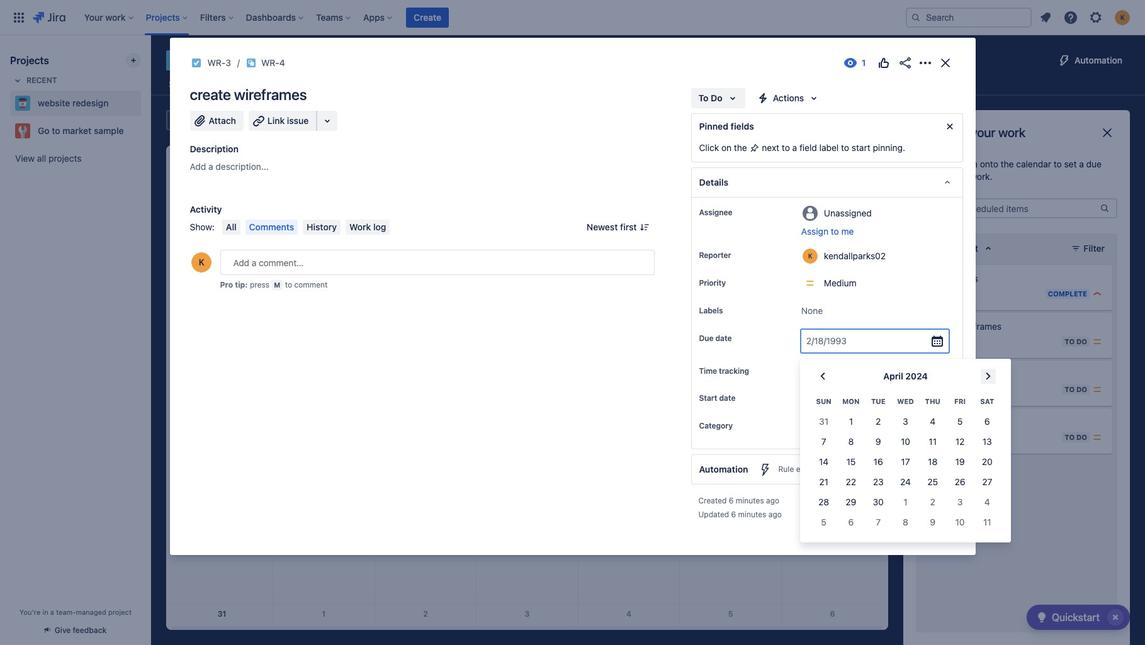Task type: vqa. For each thing, say whether or not it's contained in the screenshot.
the left Project Pages
no



Task type: locate. For each thing, give the bounding box(es) containing it.
project
[[108, 608, 132, 616]]

1 wr-3 prototyping from the top
[[189, 543, 264, 553]]

10 button up 17
[[892, 432, 919, 452]]

wr-4 inside create wireframes dialog
[[261, 57, 285, 68]]

none for labels
[[801, 305, 823, 316]]

priority pin to top. only you can see pinned fields. image
[[728, 278, 738, 288]]

2 button down tue
[[865, 412, 892, 432]]

2 vertical spatial 8
[[903, 517, 908, 528]]

minutes right updated
[[738, 510, 766, 520]]

3 none from the top
[[801, 421, 823, 431]]

due date
[[699, 334, 732, 343]]

a right in at the bottom left of the page
[[50, 608, 54, 616]]

none down no
[[801, 393, 823, 404]]

unscheduled image
[[696, 115, 706, 125]]

0 horizontal spatial sat
[[825, 157, 840, 166]]

5 button down 28
[[810, 512, 837, 533]]

wireframes inside create wireframes dialog
[[234, 86, 307, 103]]

priority
[[699, 278, 726, 288]]

31 button
[[810, 412, 837, 432]]

a right add
[[208, 161, 213, 172]]

your left work
[[971, 125, 995, 140]]

1 horizontal spatial 3 button
[[946, 492, 974, 512]]

1 none from the top
[[801, 305, 823, 316]]

10 up 17
[[901, 436, 910, 447]]

8 down configure "link"
[[903, 517, 908, 528]]

1 vertical spatial 8 button
[[892, 512, 919, 533]]

1 vertical spatial 1 button
[[892, 492, 919, 512]]

7 button
[[810, 432, 837, 452], [865, 512, 892, 533]]

1 vertical spatial fri
[[954, 397, 966, 405]]

20
[[982, 456, 993, 467]]

analyze
[[624, 281, 657, 292]]

all
[[226, 222, 236, 232]]

wireframes down wr-1 link
[[957, 321, 1002, 332]]

row group
[[810, 412, 1001, 533]]

fri inside april 2024 grid
[[954, 397, 966, 405]]

menu bar containing all
[[220, 220, 392, 235]]

8 up 15
[[848, 436, 854, 447]]

1 horizontal spatial 2 button
[[919, 492, 946, 512]]

1 horizontal spatial 1 button
[[892, 492, 919, 512]]

0 vertical spatial fri
[[725, 157, 737, 166]]

configure
[[914, 497, 955, 508]]

the
[[734, 142, 747, 153], [1001, 159, 1014, 169]]

grid containing analyze current website
[[171, 145, 883, 645]]

1 vertical spatial wireframes
[[957, 321, 1002, 332]]

11 button up 18
[[919, 432, 946, 452]]

unassigned
[[824, 207, 872, 218]]

13 button
[[974, 432, 1001, 452]]

1 horizontal spatial sat
[[980, 397, 994, 405]]

check image
[[1034, 610, 1049, 625]]

2
[[876, 416, 881, 427], [930, 497, 935, 507], [423, 610, 428, 619]]

date down drag
[[916, 171, 934, 182]]

a/b testing
[[928, 417, 973, 427]]

brand design
[[928, 369, 982, 380]]

do for brand design
[[1076, 385, 1087, 393]]

29 down updated
[[726, 522, 735, 532]]

wireframes up link
[[234, 86, 307, 103]]

0 horizontal spatial 9
[[830, 261, 835, 271]]

29
[[846, 497, 856, 507], [726, 522, 735, 532]]

row group containing 31
[[810, 412, 1001, 533]]

time tracking pin to top. only you can see pinned fields. image
[[752, 366, 762, 376]]

most recent button
[[921, 239, 1001, 259]]

recent
[[26, 76, 57, 85]]

wr-4 link up brand design
[[944, 336, 965, 347]]

time tracking
[[699, 366, 749, 376]]

5
[[960, 385, 965, 394], [957, 416, 963, 427], [821, 517, 826, 528], [728, 610, 733, 619]]

define
[[928, 273, 954, 284]]

no
[[801, 368, 813, 378]]

your down item
[[950, 171, 968, 182]]

9 up medium
[[830, 261, 835, 271]]

0 vertical spatial 8
[[728, 261, 733, 271]]

4 column header from the left
[[578, 145, 680, 168]]

4 button up task icon
[[919, 412, 946, 432]]

5 button
[[946, 412, 974, 432], [810, 512, 837, 533]]

row containing 7
[[810, 432, 1001, 452]]

create up search calendar text box
[[190, 86, 231, 103]]

issue
[[287, 115, 309, 126]]

ago right 29 'link'
[[768, 510, 782, 520]]

none text field inside create wireframes dialog
[[806, 335, 809, 347]]

0 horizontal spatial fri
[[725, 157, 737, 166]]

automation button
[[1052, 50, 1130, 71]]

create down wr-1 link
[[928, 321, 954, 332]]

12 cell
[[375, 343, 476, 430]]

create banner
[[0, 0, 1145, 35]]

website redesign
[[191, 52, 305, 69], [38, 98, 109, 108]]

task image
[[191, 58, 201, 68]]

sat down next to a field label to start pinning.
[[825, 157, 840, 166]]

website redesign up the market
[[38, 98, 109, 108]]

7 down 30 button
[[876, 517, 881, 528]]

your inside drag each item onto the calendar to set a due date for your work.
[[950, 171, 968, 182]]

15
[[846, 456, 856, 467]]

drag
[[916, 159, 936, 169]]

2 medium image from the top
[[1092, 432, 1102, 443]]

projects
[[48, 153, 82, 164]]

ascending image
[[981, 241, 996, 256]]

menu bar
[[220, 220, 392, 235]]

1 horizontal spatial 7
[[876, 517, 881, 528]]

to left set
[[1054, 159, 1062, 169]]

to do for brand design
[[1065, 385, 1087, 393]]

wr-4 link up list
[[261, 55, 285, 71]]

create wireframes inside dialog
[[190, 86, 307, 103]]

0 vertical spatial sub task image
[[246, 58, 256, 68]]

kendallparks02
[[824, 250, 886, 261]]

me
[[841, 226, 854, 237]]

wr-4 for the bottommost wr-4 link
[[944, 337, 965, 346]]

wr- for wr-3 link
[[207, 57, 226, 68]]

1 horizontal spatial create wireframes
[[928, 321, 1002, 332]]

the right onto
[[1001, 159, 1014, 169]]

projects
[[10, 55, 49, 66]]

tab list
[[159, 73, 841, 96]]

3 button down "26"
[[946, 492, 974, 512]]

date right the start
[[719, 394, 735, 403]]

website redesign link
[[10, 91, 136, 116]]

16 up 23
[[873, 456, 883, 467]]

8 up priority pin to top. only you can see pinned fields. image
[[728, 261, 733, 271]]

1 button down 24
[[892, 492, 919, 512]]

wr- for wr-5 "link"
[[944, 385, 960, 394]]

0 vertical spatial wr-4 link
[[261, 55, 285, 71]]

fri down on
[[725, 157, 737, 166]]

automation element
[[691, 455, 963, 485]]

analyze current website link
[[580, 278, 883, 296]]

ago
[[766, 496, 779, 506], [768, 510, 782, 520]]

more information about this user image
[[803, 249, 818, 264]]

row
[[171, 145, 883, 168], [810, 392, 1001, 412], [810, 412, 1001, 432], [171, 430, 883, 517], [810, 432, 1001, 452], [810, 452, 1001, 472], [810, 472, 1001, 492], [810, 492, 1001, 512], [810, 512, 1001, 533], [171, 517, 883, 604], [171, 604, 883, 645]]

redesign
[[247, 52, 305, 69], [72, 98, 109, 108]]

close image
[[1100, 125, 1115, 140]]

0 vertical spatial 16
[[828, 348, 837, 358]]

1 vertical spatial sat
[[980, 397, 994, 405]]

29 down the 22 button
[[846, 497, 856, 507]]

10 button
[[892, 432, 919, 452], [946, 512, 974, 533]]

1 vertical spatial 7
[[876, 517, 881, 528]]

redesign up list
[[247, 52, 305, 69]]

1 horizontal spatial 16
[[873, 456, 883, 467]]

0 horizontal spatial 2 button
[[865, 412, 892, 432]]

to inside to do dropdown button
[[698, 93, 709, 103]]

date left due date pin to top. only you can see pinned fields. icon
[[715, 334, 732, 343]]

1 horizontal spatial 30
[[873, 497, 884, 507]]

8 inside 8 link
[[728, 261, 733, 271]]

description
[[190, 144, 239, 154]]

list
[[263, 79, 278, 89]]

0 horizontal spatial 29
[[726, 522, 735, 532]]

link issue button
[[249, 111, 317, 131]]

close image
[[938, 55, 953, 71]]

to left start
[[841, 142, 849, 153]]

first
[[620, 222, 637, 232]]

9
[[830, 261, 835, 271], [875, 436, 881, 447], [930, 517, 935, 528]]

medium image down high icon
[[1092, 337, 1102, 347]]

create inside dialog
[[190, 86, 231, 103]]

sub task image
[[246, 58, 256, 68], [928, 337, 939, 347]]

row containing 28
[[810, 492, 1001, 512]]

11 button down 27 button
[[974, 512, 1001, 533]]

9 down configure at the bottom right
[[930, 517, 935, 528]]

9 up 16 button
[[875, 436, 881, 447]]

30 down 28 button
[[827, 522, 837, 532]]

0 horizontal spatial 8 button
[[837, 432, 865, 452]]

8 button down configure at the bottom right
[[892, 512, 919, 533]]

in
[[42, 608, 48, 616]]

7 button down 23 "button"
[[865, 512, 892, 533]]

1 vertical spatial website
[[38, 98, 70, 108]]

redesign up go to market sample at the left
[[72, 98, 109, 108]]

dismiss quickstart image
[[1105, 607, 1126, 628]]

to
[[698, 93, 709, 103], [1065, 337, 1075, 346], [1065, 385, 1075, 393], [1065, 433, 1075, 441]]

2 for the top 2 button
[[876, 416, 881, 427]]

3 inside analyze current website row
[[219, 261, 224, 271]]

1 vertical spatial 9
[[875, 436, 881, 447]]

0 horizontal spatial automation
[[699, 464, 748, 475]]

1 horizontal spatial your
[[971, 125, 995, 140]]

0 vertical spatial 1 button
[[837, 412, 865, 432]]

1 vertical spatial wr-3 prototyping
[[189, 630, 264, 640]]

1 vertical spatial 6 button
[[837, 512, 865, 533]]

21 button
[[810, 472, 837, 492]]

1 vertical spatial the
[[1001, 159, 1014, 169]]

task image
[[928, 432, 939, 443]]

1 horizontal spatial 5 button
[[946, 412, 974, 432]]

7 for 7 button to the right
[[876, 517, 881, 528]]

automation right automation image
[[1075, 55, 1122, 65]]

0 horizontal spatial wireframes
[[234, 86, 307, 103]]

actions
[[773, 93, 804, 103]]

date for start date
[[719, 394, 735, 403]]

30 down 23 "button"
[[873, 497, 884, 507]]

activity
[[190, 204, 222, 215]]

to left me
[[831, 226, 839, 237]]

hide message image
[[942, 119, 957, 134]]

0 vertical spatial 8 button
[[837, 432, 865, 452]]

sat down design
[[980, 397, 994, 405]]

do for create wireframes
[[1076, 337, 1087, 346]]

0 horizontal spatial create wireframes
[[190, 86, 307, 103]]

prototyping
[[215, 543, 264, 553], [215, 630, 264, 640]]

2 horizontal spatial 9
[[930, 517, 935, 528]]

none up 14 at right bottom
[[801, 421, 823, 431]]

wr-5 link
[[944, 384, 965, 395]]

0 vertical spatial wr-4
[[261, 57, 285, 68]]

0 horizontal spatial 11 button
[[919, 432, 946, 452]]

1 horizontal spatial the
[[1001, 159, 1014, 169]]

20 cell
[[476, 430, 578, 517]]

0 horizontal spatial 1 link
[[314, 605, 334, 625]]

1 medium image from the top
[[1092, 337, 1102, 347]]

5 button up "wr-6"
[[946, 412, 974, 432]]

create wireframes down wr-1 link
[[928, 321, 1002, 332]]

the right on
[[734, 142, 747, 153]]

1 horizontal spatial sun
[[816, 397, 831, 405]]

1 vertical spatial 2
[[930, 497, 935, 507]]

0 vertical spatial 2
[[876, 416, 881, 427]]

0 horizontal spatial website redesign
[[38, 98, 109, 108]]

wr- inside "link"
[[944, 385, 960, 394]]

automation up created
[[699, 464, 748, 475]]

none up 2/18/1993
[[801, 305, 823, 316]]

11 down "a/b"
[[929, 436, 937, 447]]

medium image
[[1092, 337, 1102, 347], [1092, 432, 1102, 443]]

16 down 2/18/1993
[[828, 348, 837, 358]]

sat inside april 2024 grid
[[980, 397, 994, 405]]

10
[[901, 436, 910, 447], [955, 517, 965, 528]]

row containing 31
[[810, 412, 1001, 432]]

work log
[[349, 222, 386, 232]]

4 button down 27 at the right bottom
[[974, 492, 1001, 512]]

tab
[[291, 73, 333, 96]]

10 button down configure at the bottom right
[[946, 512, 974, 533]]

sun up 31 button on the right of the page
[[816, 397, 831, 405]]

Search field
[[906, 7, 1032, 27]]

column header
[[273, 145, 375, 168], [375, 145, 476, 168], [476, 145, 578, 168], [578, 145, 680, 168]]

0 vertical spatial sat
[[825, 157, 840, 166]]

ago down rule
[[766, 496, 779, 506]]

0 horizontal spatial sun
[[214, 157, 230, 166]]

minutes up 29 'link'
[[736, 496, 764, 506]]

to do for create wireframes
[[1065, 337, 1087, 346]]

0 horizontal spatial 3 button
[[892, 412, 919, 432]]

website redesign up the board
[[191, 52, 305, 69]]

schedule
[[916, 125, 968, 140]]

1 vertical spatial 11
[[983, 517, 991, 528]]

1 button down "mon"
[[837, 412, 865, 432]]

0 horizontal spatial 30
[[827, 522, 837, 532]]

30 button
[[865, 492, 892, 512]]

website up the board
[[191, 52, 244, 69]]

27 button
[[974, 472, 1001, 492]]

2 vertical spatial 9
[[930, 517, 935, 528]]

1 column header from the left
[[273, 145, 375, 168]]

wr-4 up list
[[261, 57, 285, 68]]

wr-4 up brand design
[[944, 337, 965, 346]]

7 down 31 button on the right of the page
[[821, 436, 826, 447]]

updated
[[698, 510, 729, 520]]

1 vertical spatial minutes
[[738, 510, 766, 520]]

1 horizontal spatial 3 link
[[517, 605, 537, 625]]

sub task image up brand
[[928, 337, 939, 347]]

2 none from the top
[[801, 393, 823, 404]]

11
[[929, 436, 937, 447], [983, 517, 991, 528]]

1 horizontal spatial 29
[[846, 497, 856, 507]]

1 horizontal spatial website redesign
[[191, 52, 305, 69]]

medium image down medium image
[[1092, 432, 1102, 443]]

2 link
[[415, 605, 436, 625]]

8 button up 15
[[837, 432, 865, 452]]

april 2024
[[883, 371, 928, 381]]

26
[[955, 477, 965, 487]]

1 vertical spatial 5 button
[[810, 512, 837, 533]]

0 vertical spatial sun
[[214, 157, 230, 166]]

0 vertical spatial 29
[[846, 497, 856, 507]]

newest first
[[587, 222, 637, 232]]

1 horizontal spatial 11 button
[[974, 512, 1001, 533]]

grid
[[171, 145, 883, 645]]

sub task image up the board
[[246, 58, 256, 68]]

history button
[[303, 220, 341, 235]]

3 button down wed
[[892, 412, 919, 432]]

menu bar inside create wireframes dialog
[[220, 220, 392, 235]]

19 cell
[[375, 430, 476, 517]]

None text field
[[806, 335, 809, 347]]

show:
[[190, 222, 215, 232]]

comment
[[294, 280, 328, 290]]

16
[[828, 348, 837, 358], [873, 456, 883, 467]]

sun inside sun link
[[214, 157, 230, 166]]

to do inside dropdown button
[[698, 93, 722, 103]]

no time logged
[[801, 368, 863, 378]]

1 horizontal spatial fri
[[954, 397, 966, 405]]

24
[[900, 477, 911, 487]]

1 vertical spatial date
[[715, 334, 732, 343]]

16 inside 16 button
[[873, 456, 883, 467]]

2 prototyping from the top
[[215, 630, 264, 640]]

due date pin to top. only you can see pinned fields. image
[[734, 334, 744, 344]]

7 button up 14 at right bottom
[[810, 432, 837, 452]]

10 down configure "link"
[[955, 517, 965, 528]]

1 horizontal spatial wr-4
[[944, 337, 965, 346]]

sub task image
[[928, 385, 939, 395]]

0 vertical spatial 30
[[873, 497, 884, 507]]

2/18/1993
[[806, 336, 847, 346]]

1 vertical spatial 10
[[955, 517, 965, 528]]

fri down wr-5 "link"
[[954, 397, 966, 405]]

1 horizontal spatial 2
[[876, 416, 881, 427]]

1 vertical spatial sub task image
[[928, 337, 939, 347]]

wr- for the bottommost wr-4 link
[[944, 337, 960, 346]]

1 horizontal spatial 4 button
[[974, 492, 1001, 512]]

current
[[659, 281, 691, 292]]

fri link
[[722, 145, 739, 168]]

4
[[279, 57, 285, 68], [960, 337, 965, 346], [930, 416, 936, 427], [984, 497, 990, 507], [626, 610, 631, 619]]

1 vertical spatial none
[[801, 393, 823, 404]]

m
[[274, 281, 280, 289]]

none for category
[[801, 421, 823, 431]]

a/b
[[928, 417, 943, 427]]

6 inside grid
[[830, 610, 835, 619]]

6 link
[[822, 605, 843, 625]]

to right "go"
[[52, 125, 60, 136]]

29 inside 29 'link'
[[726, 522, 735, 532]]

wr-3 link
[[207, 55, 231, 71]]

11 down 27 button
[[983, 517, 991, 528]]

0 vertical spatial none
[[801, 305, 823, 316]]

sun down description
[[214, 157, 230, 166]]

3 link
[[212, 256, 232, 276], [517, 605, 537, 625]]

to inside drag each item onto the calendar to set a due date for your work.
[[1054, 159, 1062, 169]]

medium image for create wireframes
[[1092, 337, 1102, 347]]

a right set
[[1079, 159, 1084, 169]]

website down the recent at the left top
[[38, 98, 70, 108]]

details element
[[691, 167, 963, 198]]

Search unscheduled items text field
[[917, 200, 1098, 217]]

comments button
[[245, 220, 298, 235]]

Add a comment… field
[[220, 250, 654, 275]]

do inside dropdown button
[[711, 93, 722, 103]]

14
[[819, 456, 829, 467]]

0 horizontal spatial wr-4
[[261, 57, 285, 68]]

18 cell
[[273, 430, 375, 517]]

2 button down 25
[[919, 492, 946, 512]]

collapse recent projects image
[[10, 73, 25, 88]]

to
[[52, 125, 60, 136], [782, 142, 790, 153], [841, 142, 849, 153], [1054, 159, 1062, 169], [831, 226, 839, 237], [285, 280, 292, 290]]

1 horizontal spatial redesign
[[247, 52, 305, 69]]

0 horizontal spatial 2
[[423, 610, 428, 619]]

0 horizontal spatial 7
[[821, 436, 826, 447]]

jira image
[[33, 10, 65, 25], [33, 10, 65, 25]]

create wireframes up attach
[[190, 86, 307, 103]]

to for brand design
[[1065, 385, 1075, 393]]

1 vertical spatial 31
[[218, 610, 226, 619]]

2 button
[[865, 412, 892, 432], [919, 492, 946, 512]]

0 horizontal spatial 9 button
[[865, 432, 892, 452]]

0 vertical spatial 10 button
[[892, 432, 919, 452]]

row containing 21
[[810, 472, 1001, 492]]

20 button
[[974, 452, 1001, 472]]

wr-3 prototyping
[[189, 543, 264, 553], [189, 630, 264, 640]]



Task type: describe. For each thing, give the bounding box(es) containing it.
1 horizontal spatial 9
[[875, 436, 881, 447]]

summary
[[169, 79, 208, 89]]

link
[[267, 115, 285, 126]]

16 link
[[822, 343, 843, 363]]

0 vertical spatial 3 button
[[892, 412, 919, 432]]

wr- for wr-1 link
[[944, 289, 960, 299]]

0 horizontal spatial 1 button
[[837, 412, 865, 432]]

22
[[846, 477, 856, 487]]

23 button
[[865, 472, 892, 492]]

high image
[[1092, 289, 1102, 299]]

comments
[[249, 222, 294, 232]]

website redesign inside website redesign link
[[38, 98, 109, 108]]

field
[[799, 142, 817, 153]]

to do button
[[691, 88, 745, 108]]

1 vertical spatial 1 link
[[314, 605, 334, 625]]

11 cell
[[273, 343, 375, 430]]

work
[[998, 125, 1026, 140]]

time
[[815, 368, 833, 378]]

team-
[[56, 608, 76, 616]]

to inside button
[[831, 226, 839, 237]]

row containing 5
[[810, 512, 1001, 533]]

testing
[[945, 417, 973, 427]]

12
[[955, 436, 965, 447]]

4 link
[[619, 605, 639, 625]]

automation inside create wireframes dialog
[[699, 464, 748, 475]]

1 horizontal spatial 7 button
[[865, 512, 892, 533]]

1 vertical spatial 9 button
[[919, 512, 946, 533]]

1 inside the 1 row
[[729, 174, 732, 183]]

1 horizontal spatial 10
[[955, 517, 965, 528]]

thu
[[925, 397, 940, 405]]

17
[[901, 456, 910, 467]]

1 vertical spatial 3 link
[[517, 605, 537, 625]]

unscheduled
[[708, 115, 763, 125]]

assign
[[801, 226, 828, 237]]

11 for the top 11 button
[[929, 436, 937, 447]]

sample
[[94, 125, 124, 136]]

reporter pin to top. only you can see pinned fields. image
[[734, 251, 744, 261]]

created 6 minutes ago updated 6 minutes ago
[[698, 496, 782, 520]]

row group inside create wireframes dialog
[[810, 412, 1001, 533]]

description...
[[216, 161, 269, 172]]

0 vertical spatial 5 button
[[946, 412, 974, 432]]

31 inside button
[[819, 416, 828, 427]]

tab list containing summary
[[159, 73, 841, 96]]

a left field
[[792, 142, 797, 153]]

board
[[223, 79, 248, 89]]

31 inside 'link'
[[218, 610, 226, 619]]

0 vertical spatial ago
[[766, 496, 779, 506]]

date inside drag each item onto the calendar to set a due date for your work.
[[916, 171, 934, 182]]

wr-4 for wr-4 link to the left
[[261, 57, 285, 68]]

a inside drag each item onto the calendar to set a due date for your work.
[[1079, 159, 1084, 169]]

attach button
[[190, 111, 244, 131]]

actions button
[[750, 88, 827, 108]]

analyze current website button
[[580, 278, 883, 296]]

29 inside button
[[846, 497, 856, 507]]

2 vertical spatial 2
[[423, 610, 428, 619]]

vote options: no one has voted for this issue yet. image
[[876, 55, 891, 71]]

category
[[699, 421, 733, 431]]

analyze current website row
[[171, 256, 883, 343]]

sun inside april 2024 grid
[[816, 397, 831, 405]]

sat link
[[823, 145, 842, 168]]

1 prototyping from the top
[[215, 543, 264, 553]]

work
[[349, 222, 371, 232]]

0 vertical spatial website
[[191, 52, 244, 69]]

26 button
[[946, 472, 974, 492]]

summary link
[[166, 73, 211, 96]]

link web pages and more image
[[320, 113, 335, 128]]

30 inside button
[[873, 497, 884, 507]]

0 vertical spatial 7 button
[[810, 432, 837, 452]]

tracking
[[719, 366, 749, 376]]

automation image
[[1057, 53, 1072, 68]]

goals
[[956, 273, 978, 284]]

1 vertical spatial wr-4 link
[[944, 336, 965, 347]]

to right m
[[285, 280, 292, 290]]

wr- for wr-6 link
[[944, 433, 960, 442]]

13 cell
[[476, 343, 578, 430]]

19
[[955, 456, 965, 467]]

to right next
[[782, 142, 790, 153]]

28 button
[[810, 492, 837, 512]]

1 vertical spatial 11 button
[[974, 512, 1001, 533]]

16 row
[[171, 343, 883, 430]]

due
[[699, 334, 713, 343]]

wr- for wr-4 link to the left
[[261, 57, 279, 68]]

pro
[[220, 280, 233, 290]]

create
[[414, 12, 441, 22]]

mon
[[842, 397, 860, 405]]

2 horizontal spatial 8
[[903, 517, 908, 528]]

0 horizontal spatial 10
[[901, 436, 910, 447]]

1 vertical spatial 4 button
[[974, 492, 1001, 512]]

add people image
[[324, 113, 339, 128]]

click
[[699, 142, 719, 153]]

click on the
[[699, 142, 749, 153]]

managed
[[76, 608, 106, 616]]

unscheduled (4)
[[708, 115, 778, 125]]

27
[[982, 477, 992, 487]]

16 inside 16 link
[[828, 348, 837, 358]]

copy link to issue image
[[282, 57, 293, 67]]

wed
[[897, 397, 914, 405]]

to do for a/b testing
[[1065, 433, 1087, 441]]

0 vertical spatial website redesign
[[191, 52, 305, 69]]

7 for 7 button to the top
[[821, 436, 826, 447]]

15 button
[[837, 452, 865, 472]]

1 horizontal spatial 6 button
[[974, 412, 1001, 432]]

1 vertical spatial 3 button
[[946, 492, 974, 512]]

0 vertical spatial minutes
[[736, 496, 764, 506]]

0 horizontal spatial redesign
[[72, 98, 109, 108]]

0 horizontal spatial wr-4 link
[[261, 55, 285, 71]]

17 cell
[[171, 430, 273, 517]]

actions image
[[917, 55, 933, 71]]

attach
[[209, 115, 236, 126]]

0 horizontal spatial website
[[38, 98, 70, 108]]

quickstart button
[[1027, 605, 1130, 630]]

0 vertical spatial 1 link
[[721, 169, 741, 189]]

1 vertical spatial 10 button
[[946, 512, 974, 533]]

tue
[[871, 397, 885, 405]]

create wireframes dialog
[[170, 38, 1011, 555]]

2 for the right 2 button
[[930, 497, 935, 507]]

0 horizontal spatial 10 button
[[892, 432, 919, 452]]

assign to me
[[801, 226, 854, 237]]

the inside drag each item onto the calendar to set a due date for your work.
[[1001, 159, 1014, 169]]

logged
[[835, 368, 863, 378]]

go to market sample link
[[10, 118, 136, 144]]

0 horizontal spatial 6 button
[[837, 512, 865, 533]]

to for create wireframes
[[1065, 337, 1075, 346]]

rule executions
[[778, 465, 834, 474]]

automation inside button
[[1075, 55, 1122, 65]]

9 inside analyze current website row
[[830, 261, 835, 271]]

medium image
[[1092, 385, 1102, 395]]

2 column header from the left
[[375, 145, 476, 168]]

for
[[936, 171, 948, 182]]

recent
[[952, 243, 978, 254]]

Search calendar text field
[[167, 111, 263, 129]]

11 for bottommost 11 button
[[983, 517, 991, 528]]

fri inside grid
[[725, 157, 737, 166]]

medium image for a/b testing
[[1092, 432, 1102, 443]]

define goals
[[928, 273, 978, 284]]

1 inside wr-1 link
[[960, 289, 964, 299]]

13
[[983, 436, 992, 447]]

tip:
[[235, 280, 248, 290]]

history
[[307, 222, 337, 232]]

1 vertical spatial ago
[[768, 510, 782, 520]]

8 link
[[721, 256, 741, 276]]

april 2024 grid
[[810, 392, 1001, 533]]

time
[[699, 366, 717, 376]]

start date
[[699, 394, 735, 403]]

18
[[928, 456, 938, 467]]

log
[[373, 222, 386, 232]]

market
[[63, 125, 91, 136]]

work.
[[970, 171, 992, 182]]

25
[[927, 477, 938, 487]]

0 vertical spatial 11 button
[[919, 432, 946, 452]]

1 horizontal spatial 8 button
[[892, 512, 919, 533]]

each
[[938, 159, 958, 169]]

item
[[960, 159, 978, 169]]

0 vertical spatial your
[[971, 125, 995, 140]]

fields
[[731, 121, 754, 132]]

14 cell
[[578, 343, 680, 430]]

list link
[[261, 73, 281, 96]]

3 column header from the left
[[476, 145, 578, 168]]

1 vertical spatial 30
[[827, 522, 837, 532]]

row containing 14
[[810, 452, 1001, 472]]

all button
[[222, 220, 240, 235]]

25 button
[[919, 472, 946, 492]]

add a description...
[[190, 161, 269, 172]]

0 vertical spatial redesign
[[247, 52, 305, 69]]

labels
[[699, 306, 723, 315]]

give
[[55, 626, 71, 635]]

the inside create wireframes dialog
[[734, 142, 747, 153]]

1 vertical spatial create wireframes
[[928, 321, 1002, 332]]

pro tip: press m to comment
[[220, 280, 328, 290]]

search image
[[911, 12, 921, 22]]

0 vertical spatial 2 button
[[865, 412, 892, 432]]

give feedback button
[[37, 620, 114, 641]]

0 horizontal spatial 4 button
[[919, 412, 946, 432]]

to for a/b testing
[[1065, 433, 1075, 441]]

2 wr-3 prototyping from the top
[[189, 630, 264, 640]]

most
[[928, 243, 949, 254]]

date for due date
[[715, 334, 732, 343]]

0 horizontal spatial 3 link
[[212, 256, 232, 276]]

23
[[873, 477, 884, 487]]

29 link
[[721, 517, 741, 538]]

1 horizontal spatial wireframes
[[957, 321, 1002, 332]]

do for a/b testing
[[1076, 433, 1087, 441]]

label
[[819, 142, 839, 153]]

1 row
[[171, 169, 883, 256]]

0 vertical spatial 9 button
[[865, 432, 892, 452]]

1 horizontal spatial create
[[928, 321, 954, 332]]

primary element
[[8, 0, 896, 35]]

5 link
[[721, 605, 741, 625]]

april
[[883, 371, 903, 381]]

1 vertical spatial 8
[[848, 436, 854, 447]]

go
[[38, 125, 49, 136]]

16 button
[[865, 452, 892, 472]]



